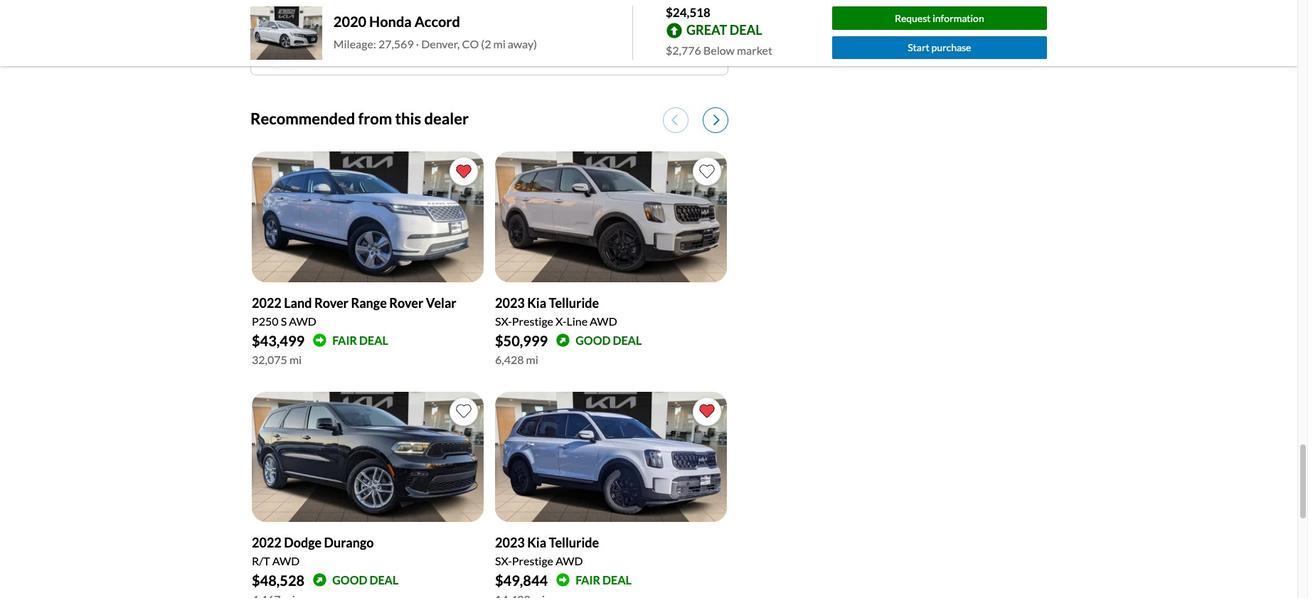 Task type: locate. For each thing, give the bounding box(es) containing it.
recommended
[[250, 109, 355, 128]]

1 vertical spatial kia
[[527, 535, 547, 551]]

rover left velar
[[389, 295, 424, 311]]

fair deal
[[333, 333, 388, 347], [576, 573, 632, 587]]

0 vertical spatial fair deal
[[333, 333, 388, 347]]

dealer
[[424, 109, 469, 128]]

32,075
[[252, 353, 287, 366]]

0 vertical spatial 2022
[[252, 295, 282, 311]]

deal for $50,999
[[613, 333, 642, 347]]

market
[[737, 43, 773, 57]]

mi
[[493, 37, 506, 51], [290, 353, 302, 366], [526, 353, 539, 366]]

sx- up $50,999 at left
[[495, 314, 512, 328]]

2 sx- from the top
[[495, 554, 512, 568]]

good deal image
[[557, 334, 570, 347]]

1 horizontal spatial fair
[[576, 573, 601, 587]]

telluride for $49,844
[[549, 535, 599, 551]]

kia for $50,999
[[527, 295, 547, 311]]

2022 dodge durango image
[[252, 392, 484, 522]]

1 2022 from the top
[[252, 295, 282, 311]]

1 2023 kia telluride image from the top
[[495, 152, 727, 282]]

2023 inside 2023 kia telluride sx-prestige awd
[[495, 535, 525, 551]]

line
[[567, 314, 588, 328]]

2020
[[334, 13, 367, 30]]

2022
[[252, 295, 282, 311], [252, 535, 282, 551]]

s
[[281, 314, 287, 328]]

good deal image
[[313, 574, 327, 587]]

0 vertical spatial good deal
[[576, 333, 642, 347]]

rover
[[314, 295, 349, 311], [389, 295, 424, 311]]

0 vertical spatial 2023
[[495, 295, 525, 311]]

2023 inside 2023 kia telluride sx-prestige x-line  awd
[[495, 295, 525, 311]]

0 horizontal spatial fair deal
[[333, 333, 388, 347]]

27,569
[[378, 37, 414, 51]]

1 vertical spatial 2023
[[495, 535, 525, 551]]

2 prestige from the top
[[512, 554, 554, 568]]

fair deal image
[[313, 334, 327, 347], [557, 574, 570, 587]]

0 horizontal spatial fair deal image
[[313, 334, 327, 347]]

r/t
[[252, 554, 270, 568]]

(2
[[481, 37, 491, 51]]

fair deal for $43,499
[[333, 333, 388, 347]]

prestige inside 2023 kia telluride sx-prestige awd
[[512, 554, 554, 568]]

2023
[[495, 295, 525, 311], [495, 535, 525, 551]]

range
[[351, 295, 387, 311]]

telluride inside 2023 kia telluride sx-prestige awd
[[549, 535, 599, 551]]

kia up $50,999 at left
[[527, 295, 547, 311]]

deal for $49,844
[[603, 573, 632, 587]]

deal for $43,499
[[359, 333, 388, 347]]

kia inside 2023 kia telluride sx-prestige x-line  awd
[[527, 295, 547, 311]]

2022 inside the 2022 dodge durango r/t awd
[[252, 535, 282, 551]]

awd
[[289, 314, 317, 328], [590, 314, 617, 328], [272, 554, 300, 568], [556, 554, 583, 568]]

2023 for $49,844
[[495, 535, 525, 551]]

1 2023 from the top
[[495, 295, 525, 311]]

6,428 mi
[[495, 353, 539, 366]]

fair for $49,844
[[576, 573, 601, 587]]

mi right (2
[[493, 37, 506, 51]]

prestige
[[512, 314, 554, 328], [512, 554, 554, 568]]

1 vertical spatial sx-
[[495, 554, 512, 568]]

0 horizontal spatial good deal
[[333, 573, 399, 587]]

sx- inside 2023 kia telluride sx-prestige awd
[[495, 554, 512, 568]]

32,075 mi
[[252, 353, 302, 366]]

0 vertical spatial good
[[576, 333, 611, 347]]

2 telluride from the top
[[549, 535, 599, 551]]

0 horizontal spatial mi
[[290, 353, 302, 366]]

good deal down line at the bottom of page
[[576, 333, 642, 347]]

1 horizontal spatial rover
[[389, 295, 424, 311]]

start purchase
[[908, 42, 972, 54]]

1 horizontal spatial mi
[[493, 37, 506, 51]]

1 horizontal spatial good deal
[[576, 333, 642, 347]]

0 vertical spatial fair
[[333, 333, 357, 347]]

1 kia from the top
[[527, 295, 547, 311]]

2023 kia telluride sx-prestige x-line  awd
[[495, 295, 617, 328]]

kia for $49,844
[[527, 535, 547, 551]]

good
[[576, 333, 611, 347], [333, 573, 367, 587]]

0 horizontal spatial good
[[333, 573, 367, 587]]

0 vertical spatial 2023 kia telluride image
[[495, 152, 727, 282]]

1 vertical spatial prestige
[[512, 554, 554, 568]]

good deal down 'durango'
[[333, 573, 399, 587]]

1 vertical spatial telluride
[[549, 535, 599, 551]]

1 vertical spatial 2022
[[252, 535, 282, 551]]

prestige up $49,844 on the bottom left
[[512, 554, 554, 568]]

·
[[416, 37, 419, 51]]

2 2022 from the top
[[252, 535, 282, 551]]

0 vertical spatial prestige
[[512, 314, 554, 328]]

awd inside 2022 land rover range rover velar p250 s awd
[[289, 314, 317, 328]]

good deal for $50,999
[[576, 333, 642, 347]]

start purchase button
[[832, 36, 1047, 59]]

sx- up $49,844 on the bottom left
[[495, 554, 512, 568]]

1 vertical spatial good
[[333, 573, 367, 587]]

request
[[895, 12, 931, 24]]

sx-
[[495, 314, 512, 328], [495, 554, 512, 568]]

fair deal down 2023 kia telluride sx-prestige awd
[[576, 573, 632, 587]]

fair deal image right $43,499
[[313, 334, 327, 347]]

fair down 2023 kia telluride sx-prestige awd
[[576, 573, 601, 587]]

deal
[[359, 333, 388, 347], [613, 333, 642, 347], [370, 573, 399, 587], [603, 573, 632, 587]]

2022 land rover range rover velar p250 s awd
[[252, 295, 457, 328]]

2 horizontal spatial mi
[[526, 353, 539, 366]]

1 sx- from the top
[[495, 314, 512, 328]]

great
[[687, 22, 727, 38]]

0 horizontal spatial rover
[[314, 295, 349, 311]]

$24,518
[[666, 5, 711, 20]]

fair
[[333, 333, 357, 347], [576, 573, 601, 587]]

kia
[[527, 295, 547, 311], [527, 535, 547, 551]]

1 horizontal spatial good
[[576, 333, 611, 347]]

1 prestige from the top
[[512, 314, 554, 328]]

1 vertical spatial fair deal
[[576, 573, 632, 587]]

2023 kia telluride image
[[495, 152, 727, 282], [495, 392, 727, 522]]

fair down 2022 land rover range rover velar p250 s awd
[[333, 333, 357, 347]]

kia up $49,844 on the bottom left
[[527, 535, 547, 551]]

1 telluride from the top
[[549, 295, 599, 311]]

request information button
[[832, 7, 1047, 30]]

prestige up $50,999 at left
[[512, 314, 554, 328]]

fair deal for $49,844
[[576, 573, 632, 587]]

0 vertical spatial kia
[[527, 295, 547, 311]]

telluride
[[549, 295, 599, 311], [549, 535, 599, 551]]

kia inside 2023 kia telluride sx-prestige awd
[[527, 535, 547, 551]]

1 horizontal spatial fair deal
[[576, 573, 632, 587]]

2020 honda accord image
[[250, 6, 322, 60]]

fair deal image down 2023 kia telluride sx-prestige awd
[[557, 574, 570, 587]]

1 vertical spatial good deal
[[333, 573, 399, 587]]

awd inside the 2022 dodge durango r/t awd
[[272, 554, 300, 568]]

2023 up $50,999 at left
[[495, 295, 525, 311]]

denver,
[[421, 37, 460, 51]]

fair deal image for $49,844
[[557, 574, 570, 587]]

2022 up r/t
[[252, 535, 282, 551]]

fair deal down 2022 land rover range rover velar p250 s awd
[[333, 333, 388, 347]]

0 vertical spatial sx-
[[495, 314, 512, 328]]

2020 honda accord mileage: 27,569 · denver, co (2 mi away)
[[334, 13, 537, 51]]

0 vertical spatial fair deal image
[[313, 334, 327, 347]]

2022 inside 2022 land rover range rover velar p250 s awd
[[252, 295, 282, 311]]

good right good deal icon
[[333, 573, 367, 587]]

2023 up $49,844 on the bottom left
[[495, 535, 525, 551]]

2022 for $48,528
[[252, 535, 282, 551]]

2023 kia telluride sx-prestige awd
[[495, 535, 599, 568]]

fair for $43,499
[[333, 333, 357, 347]]

prestige for $50,999
[[512, 314, 554, 328]]

rover right land
[[314, 295, 349, 311]]

2 2023 kia telluride image from the top
[[495, 392, 727, 522]]

purchase
[[932, 42, 972, 54]]

good for $50,999
[[576, 333, 611, 347]]

good down line at the bottom of page
[[576, 333, 611, 347]]

2 kia from the top
[[527, 535, 547, 551]]

away)
[[508, 37, 537, 51]]

honda
[[369, 13, 412, 30]]

0 horizontal spatial fair
[[333, 333, 357, 347]]

2022 up p250
[[252, 295, 282, 311]]

good deal
[[576, 333, 642, 347], [333, 573, 399, 587]]

mi down $43,499
[[290, 353, 302, 366]]

prestige inside 2023 kia telluride sx-prestige x-line  awd
[[512, 314, 554, 328]]

1 vertical spatial 2023 kia telluride image
[[495, 392, 727, 522]]

6,428
[[495, 353, 524, 366]]

1 horizontal spatial fair deal image
[[557, 574, 570, 587]]

telluride inside 2023 kia telluride sx-prestige x-line  awd
[[549, 295, 599, 311]]

deal for $48,528
[[370, 573, 399, 587]]

0 vertical spatial telluride
[[549, 295, 599, 311]]

$2,776
[[666, 43, 701, 57]]

$48,528
[[252, 572, 305, 589]]

durango
[[324, 535, 374, 551]]

sx- inside 2023 kia telluride sx-prestige x-line  awd
[[495, 314, 512, 328]]

accord
[[415, 13, 460, 30]]

mi down $50,999 at left
[[526, 353, 539, 366]]

1 vertical spatial fair deal image
[[557, 574, 570, 587]]

1 vertical spatial fair
[[576, 573, 601, 587]]

2 2023 from the top
[[495, 535, 525, 551]]



Task type: vqa. For each thing, say whether or not it's contained in the screenshot.
YOUR in the button
no



Task type: describe. For each thing, give the bounding box(es) containing it.
land
[[284, 295, 312, 311]]

velar
[[426, 295, 457, 311]]

2023 kia telluride image for $50,999
[[495, 152, 727, 282]]

awd inside 2023 kia telluride sx-prestige x-line  awd
[[590, 314, 617, 328]]

mi inside the 2020 honda accord mileage: 27,569 · denver, co (2 mi away)
[[493, 37, 506, 51]]

1 rover from the left
[[314, 295, 349, 311]]

$50,999
[[495, 332, 548, 349]]

p250
[[252, 314, 279, 328]]

2022 land rover range rover velar image
[[252, 152, 484, 282]]

deal
[[730, 22, 763, 38]]

scroll left image
[[672, 114, 678, 127]]

good deal for $48,528
[[333, 573, 399, 587]]

prestige for $49,844
[[512, 554, 554, 568]]

this
[[395, 109, 421, 128]]

2023 kia telluride image for $49,844
[[495, 392, 727, 522]]

recommended from this dealer
[[250, 109, 469, 128]]

sx- for $49,844
[[495, 554, 512, 568]]

request information
[[895, 12, 985, 24]]

dodge
[[284, 535, 322, 551]]

great deal
[[687, 22, 763, 38]]

2023 for $50,999
[[495, 295, 525, 311]]

co
[[462, 37, 479, 51]]

$43,499
[[252, 332, 305, 349]]

mi for $43,499
[[290, 353, 302, 366]]

below
[[704, 43, 735, 57]]

2022 for $43,499
[[252, 295, 282, 311]]

from
[[358, 109, 392, 128]]

$49,844
[[495, 572, 548, 589]]

scroll right image
[[714, 114, 720, 127]]

information
[[933, 12, 985, 24]]

good for $48,528
[[333, 573, 367, 587]]

$2,776 below market
[[666, 43, 773, 57]]

sx- for $50,999
[[495, 314, 512, 328]]

mileage:
[[334, 37, 376, 51]]

x-
[[556, 314, 567, 328]]

2022 dodge durango r/t awd
[[252, 535, 374, 568]]

fair deal image for $43,499
[[313, 334, 327, 347]]

2 rover from the left
[[389, 295, 424, 311]]

awd inside 2023 kia telluride sx-prestige awd
[[556, 554, 583, 568]]

telluride for $50,999
[[549, 295, 599, 311]]

start
[[908, 42, 930, 54]]

mi for $50,999
[[526, 353, 539, 366]]



